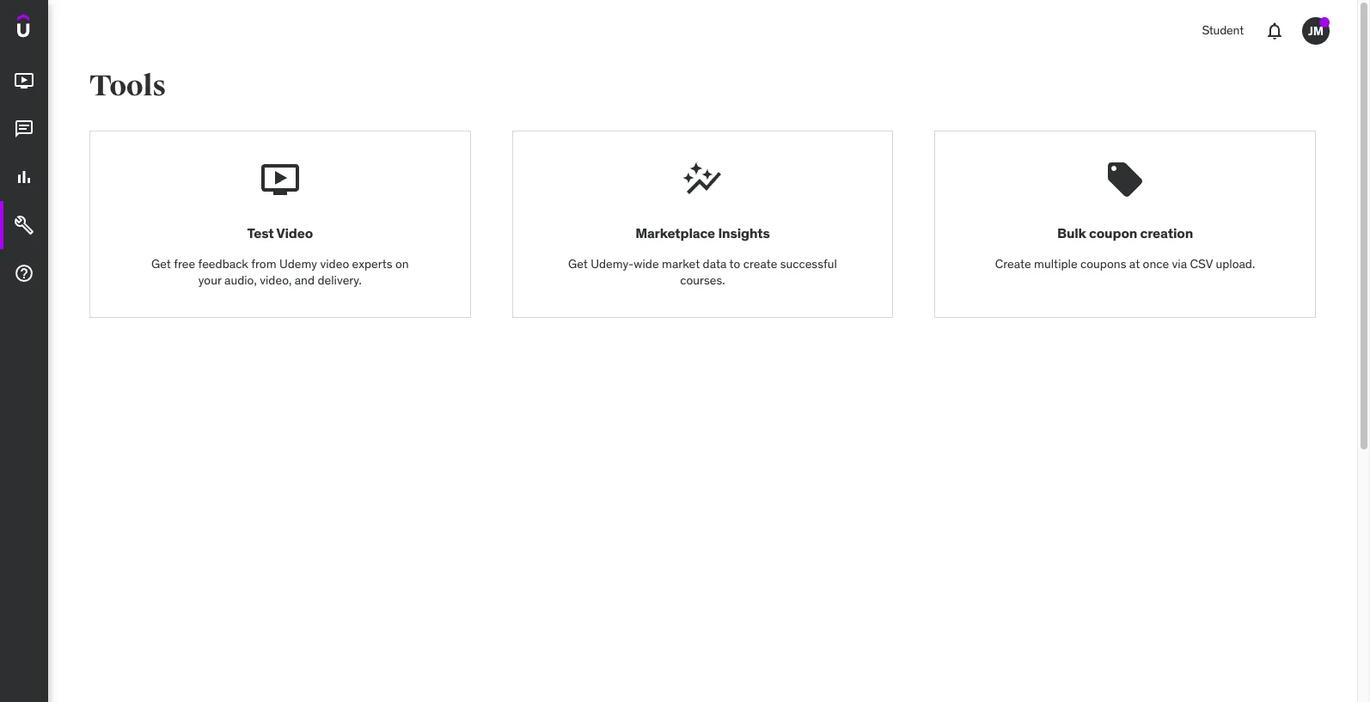 Task type: locate. For each thing, give the bounding box(es) containing it.
marketplace insights
[[635, 225, 770, 242]]

coupons
[[1080, 256, 1126, 271]]

delivery.
[[318, 273, 362, 288]]

student
[[1202, 23, 1244, 38]]

0 vertical spatial medium image
[[14, 71, 34, 91]]

upload.
[[1216, 256, 1255, 271]]

you have alerts image
[[1319, 17, 1330, 28]]

video
[[276, 225, 313, 242]]

on
[[395, 256, 409, 271]]

2 medium image from the top
[[14, 215, 34, 236]]

2 medium image from the top
[[14, 167, 34, 188]]

csv
[[1190, 256, 1213, 271]]

multiple
[[1034, 256, 1078, 271]]

0 horizontal spatial get
[[151, 256, 171, 271]]

medium image
[[14, 119, 34, 139], [14, 215, 34, 236]]

marketplace
[[635, 225, 715, 242]]

1 vertical spatial medium image
[[14, 215, 34, 236]]

2 vertical spatial medium image
[[14, 263, 34, 284]]

free
[[174, 256, 195, 271]]

get left free
[[151, 256, 171, 271]]

get inside get udemy-wide market data to create successful courses.
[[568, 256, 588, 271]]

medium image
[[14, 71, 34, 91], [14, 167, 34, 188], [14, 263, 34, 284]]

1 horizontal spatial get
[[568, 256, 588, 271]]

get
[[151, 256, 171, 271], [568, 256, 588, 271]]

get for test video
[[151, 256, 171, 271]]

get left udemy-
[[568, 256, 588, 271]]

1 medium image from the top
[[14, 71, 34, 91]]

2 get from the left
[[568, 256, 588, 271]]

udemy-
[[591, 256, 634, 271]]

creation
[[1140, 225, 1193, 242]]

from
[[251, 256, 276, 271]]

student link
[[1192, 10, 1254, 52]]

test
[[247, 225, 274, 242]]

bulk coupon creation
[[1057, 225, 1193, 242]]

udemy image
[[17, 14, 95, 43]]

get udemy-wide market data to create successful courses.
[[568, 256, 837, 288]]

once
[[1143, 256, 1169, 271]]

1 get from the left
[[151, 256, 171, 271]]

0 vertical spatial medium image
[[14, 119, 34, 139]]

get inside get free feedback from udemy video experts on your audio, video, and delivery.
[[151, 256, 171, 271]]

1 vertical spatial medium image
[[14, 167, 34, 188]]

3 medium image from the top
[[14, 263, 34, 284]]



Task type: describe. For each thing, give the bounding box(es) containing it.
notifications image
[[1264, 21, 1285, 41]]

jm link
[[1295, 10, 1337, 52]]

coupon
[[1089, 225, 1137, 242]]

tools
[[89, 68, 166, 104]]

test video
[[247, 225, 313, 242]]

wide
[[634, 256, 659, 271]]

video
[[320, 256, 349, 271]]

get for marketplace insights
[[568, 256, 588, 271]]

and
[[295, 273, 315, 288]]

create multiple coupons at once via csv upload.
[[995, 256, 1255, 271]]

experts
[[352, 256, 392, 271]]

audio,
[[224, 273, 257, 288]]

video,
[[260, 273, 292, 288]]

get free feedback from udemy video experts on your audio, video, and delivery.
[[151, 256, 409, 288]]

market
[[662, 256, 700, 271]]

create
[[743, 256, 777, 271]]

feedback
[[198, 256, 248, 271]]

your
[[198, 273, 221, 288]]

to
[[729, 256, 740, 271]]

bulk
[[1057, 225, 1086, 242]]

jm
[[1308, 23, 1324, 38]]

1 medium image from the top
[[14, 119, 34, 139]]

courses.
[[680, 273, 725, 288]]

via
[[1172, 256, 1187, 271]]

data
[[703, 256, 727, 271]]

at
[[1129, 256, 1140, 271]]

successful
[[780, 256, 837, 271]]

create
[[995, 256, 1031, 271]]

udemy
[[279, 256, 317, 271]]

insights
[[718, 225, 770, 242]]



Task type: vqa. For each thing, say whether or not it's contained in the screenshot.
first small image from the bottom
no



